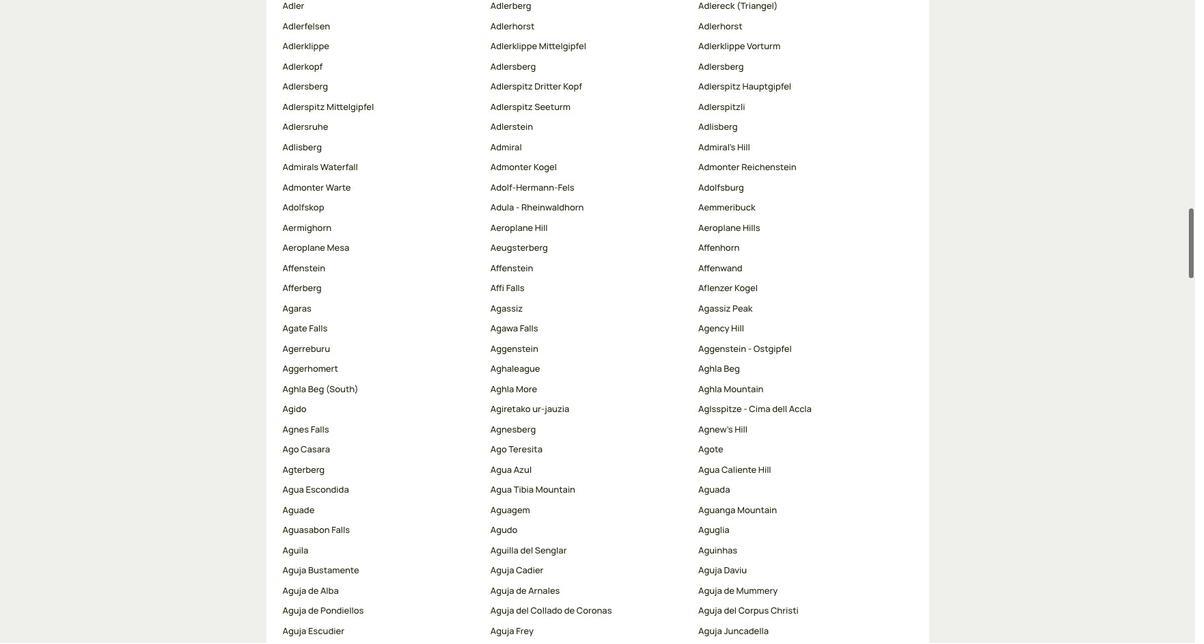Task type: locate. For each thing, give the bounding box(es) containing it.
adolfsburg
[[698, 181, 744, 193]]

aguja down aguilla
[[491, 564, 514, 576]]

aguja de alba link
[[283, 584, 480, 598]]

arnales
[[528, 584, 560, 597]]

de inside aguja de arnales link
[[516, 584, 527, 597]]

adlerspitz up adlerspitzli
[[698, 80, 741, 93]]

0 vertical spatial adlisberg
[[698, 121, 738, 133]]

0 horizontal spatial -
[[516, 201, 520, 213]]

0 horizontal spatial adlisberg
[[283, 141, 322, 153]]

1 horizontal spatial aeroplane
[[491, 221, 533, 234]]

beg inside aghla beg link
[[724, 362, 740, 375]]

3 adlerklippe from the left
[[698, 40, 745, 52]]

adlersberg link up the adlerspitz mittelgipfel link on the left top
[[283, 80, 480, 94]]

adlerhorst up adlerklippe vorturm
[[698, 20, 743, 32]]

1 affenstein from the left
[[283, 262, 325, 274]]

hill inside agnew's hill link
[[735, 423, 748, 435]]

aguja for aguja escudier
[[283, 625, 306, 637]]

agudo
[[491, 524, 518, 536]]

admonter warte
[[283, 181, 351, 193]]

falls right the affi
[[506, 282, 525, 294]]

agassiz up agency
[[698, 302, 731, 314]]

mittelgipfel up kopf
[[539, 40, 586, 52]]

0 vertical spatial -
[[516, 201, 520, 213]]

adolf-
[[491, 181, 516, 193]]

1 horizontal spatial agassiz
[[698, 302, 731, 314]]

aghla mountain
[[698, 383, 764, 395]]

admonter down admiral's
[[698, 161, 740, 173]]

aghla down aghla beg
[[698, 383, 722, 395]]

adlerkopf
[[283, 60, 323, 72]]

2 vertical spatial -
[[744, 403, 747, 415]]

hill inside admiral's hill 'link'
[[737, 141, 750, 153]]

agassiz down affi falls
[[491, 302, 523, 314]]

1 agassiz from the left
[[491, 302, 523, 314]]

0 vertical spatial kogel
[[534, 161, 557, 173]]

2 adlerhorst from the left
[[698, 20, 743, 32]]

hill right caliente
[[758, 463, 771, 476]]

1 horizontal spatial beg
[[724, 362, 740, 375]]

aguja daviu
[[698, 564, 747, 576]]

adlisberg
[[698, 121, 738, 133], [283, 141, 322, 153]]

adlerhorst for 2nd adlerhorst link from right
[[491, 20, 535, 32]]

adlerspitz hauptgipfel link
[[698, 80, 895, 94]]

agterberg
[[283, 463, 325, 476]]

adolfskop link
[[283, 201, 480, 215]]

adlersberg link down adlerklippe vorturm link
[[698, 60, 895, 73]]

admonter kogel
[[491, 161, 557, 173]]

0 vertical spatial beg
[[724, 362, 740, 375]]

0 horizontal spatial adlersberg
[[283, 80, 328, 93]]

agua left azul
[[491, 463, 512, 476]]

de down aguja cadier
[[516, 584, 527, 597]]

falls right aguasabon
[[332, 524, 350, 536]]

aghla up aghla mountain
[[698, 362, 722, 375]]

aguja for aguja del collado de coronas
[[491, 604, 514, 617]]

mountain right tibia
[[536, 483, 575, 496]]

1 vertical spatial kogel
[[735, 282, 758, 294]]

aghla for aghla beg
[[698, 362, 722, 375]]

agate falls
[[283, 322, 328, 334]]

adlerklippe down adlerfelsen
[[283, 40, 329, 52]]

adlerspitz up "adlerspitz seeturm"
[[491, 80, 533, 93]]

del for senglar
[[520, 544, 533, 556]]

- left cima
[[744, 403, 747, 415]]

bustamente
[[308, 564, 359, 576]]

aeroplane inside 'aeroplane mesa' link
[[283, 242, 325, 254]]

agua tibia mountain
[[491, 483, 575, 496]]

fels
[[558, 181, 575, 193]]

0 horizontal spatial adlerhorst link
[[491, 20, 688, 33]]

de right the collado
[[564, 604, 575, 617]]

agassiz link
[[491, 302, 688, 315]]

tibia
[[514, 483, 534, 496]]

aguja for aguja daviu
[[698, 564, 722, 576]]

aguja for aguja de alba
[[283, 584, 306, 597]]

adlerklippe for adlerklippe vorturm
[[698, 40, 745, 52]]

aguja de pondiellos link
[[283, 604, 480, 618]]

admonter kogel link
[[491, 161, 688, 174]]

1 horizontal spatial affenstein link
[[491, 262, 688, 275]]

admonter
[[491, 161, 532, 173], [698, 161, 740, 173], [283, 181, 324, 193]]

aguja left escudier
[[283, 625, 306, 637]]

de inside aguja de alba link
[[308, 584, 319, 597]]

ago down agnes in the bottom left of the page
[[283, 443, 299, 455]]

1 horizontal spatial aggenstein
[[698, 342, 746, 355]]

adlerspitz up adlerstein
[[491, 100, 533, 113]]

0 horizontal spatial mittelgipfel
[[327, 100, 374, 113]]

1 horizontal spatial -
[[744, 403, 747, 415]]

adlerfelsen
[[283, 20, 330, 32]]

afferberg
[[283, 282, 322, 294]]

falls right agate
[[309, 322, 328, 334]]

aguja down aguila
[[283, 564, 306, 576]]

2 horizontal spatial aeroplane
[[698, 221, 741, 234]]

aguja for aguja juncadella
[[698, 625, 722, 637]]

aeroplane inside aeroplane hills link
[[698, 221, 741, 234]]

falls right agawa
[[520, 322, 538, 334]]

admonter for admonter reichenstein
[[698, 161, 740, 173]]

adlerstein
[[491, 121, 533, 133]]

mummery
[[736, 584, 778, 597]]

1 vertical spatial adlisberg
[[283, 141, 322, 153]]

waterfall
[[320, 161, 358, 173]]

1 horizontal spatial adlerhorst
[[698, 20, 743, 32]]

2 horizontal spatial adlerklippe
[[698, 40, 745, 52]]

0 horizontal spatial adlerklippe
[[283, 40, 329, 52]]

aguja up aguja frey
[[491, 604, 514, 617]]

2 horizontal spatial adlersberg link
[[698, 60, 895, 73]]

aghla inside 'link'
[[283, 383, 306, 395]]

agency hill link
[[698, 322, 895, 335]]

agua for agua tibia mountain
[[491, 483, 512, 496]]

1 vertical spatial -
[[748, 342, 752, 355]]

aeroplane hills
[[698, 221, 760, 234]]

afferberg link
[[283, 282, 480, 295]]

aguja down 'aguja daviu'
[[698, 584, 722, 597]]

mountain for aguanga mountain
[[737, 504, 777, 516]]

adlerhorst link up adlerklippe vorturm link
[[698, 20, 895, 33]]

beg down 'aggerhomert'
[[308, 383, 324, 395]]

agassiz inside agassiz link
[[491, 302, 523, 314]]

affenstein up affi falls
[[491, 262, 533, 274]]

adlersberg up adlerspitz dritter kopf
[[491, 60, 536, 72]]

2 aggenstein from the left
[[698, 342, 746, 355]]

0 horizontal spatial aggenstein
[[491, 342, 538, 355]]

de for arnales
[[516, 584, 527, 597]]

de left alba
[[308, 584, 319, 597]]

affenhorn
[[698, 242, 740, 254]]

1 adlerklippe from the left
[[283, 40, 329, 52]]

ago casara
[[283, 443, 330, 455]]

adlerhorst up adlerklippe mittelgipfel
[[491, 20, 535, 32]]

falls for agnes falls
[[311, 423, 329, 435]]

aguja down aguja bustamente
[[283, 584, 306, 597]]

del for corpus
[[724, 604, 737, 617]]

adlersberg link down adlerklippe mittelgipfel link
[[491, 60, 688, 73]]

0 horizontal spatial beg
[[308, 383, 324, 395]]

aghla up agido
[[283, 383, 306, 395]]

beg
[[724, 362, 740, 375], [308, 383, 324, 395]]

aguja for aguja frey
[[491, 625, 514, 637]]

1 horizontal spatial adlerhorst link
[[698, 20, 895, 33]]

agido
[[283, 403, 307, 415]]

aguja de arnales link
[[491, 584, 688, 598]]

aguja escudier
[[283, 625, 344, 637]]

hill down adula - rheinwaldhorn
[[535, 221, 548, 234]]

- right adula on the top left
[[516, 201, 520, 213]]

hill for aeroplane hill
[[535, 221, 548, 234]]

1 vertical spatial mittelgipfel
[[327, 100, 374, 113]]

de for pondiellos
[[308, 604, 319, 617]]

de for mummery
[[724, 584, 735, 597]]

mittelgipfel
[[539, 40, 586, 52], [327, 100, 374, 113]]

mittelgipfel up 'adlersruhe' link
[[327, 100, 374, 113]]

agudo link
[[491, 524, 688, 537]]

2 ago from the left
[[491, 443, 507, 455]]

1 vertical spatial mountain
[[536, 483, 575, 496]]

1 horizontal spatial adlerklippe
[[491, 40, 537, 52]]

- left ostgipfel
[[748, 342, 752, 355]]

admirals
[[283, 161, 319, 173]]

agassiz inside agassiz peak link
[[698, 302, 731, 314]]

aguja for aguja del corpus christi
[[698, 604, 722, 617]]

hill for agency hill
[[731, 322, 744, 334]]

de for alba
[[308, 584, 319, 597]]

aggenstein for aggenstein link
[[491, 342, 538, 355]]

agua inside 'link'
[[491, 483, 512, 496]]

admiral link
[[491, 141, 688, 154]]

del up the frey
[[516, 604, 529, 617]]

0 vertical spatial adlisberg link
[[698, 121, 895, 134]]

beg up aghla mountain
[[724, 362, 740, 375]]

aghla for aghla beg (south)
[[283, 383, 306, 395]]

aguja down aguinhas
[[698, 564, 722, 576]]

falls up casara at the left
[[311, 423, 329, 435]]

aeroplane
[[491, 221, 533, 234], [698, 221, 741, 234], [283, 242, 325, 254]]

2 horizontal spatial -
[[748, 342, 752, 355]]

beg for aghla beg (south)
[[308, 383, 324, 395]]

affenstein link up affi falls link
[[491, 262, 688, 275]]

0 vertical spatial mittelgipfel
[[539, 40, 586, 52]]

beg inside aghla beg (south) 'link'
[[308, 383, 324, 395]]

0 horizontal spatial affenstein link
[[283, 262, 480, 275]]

del up aguja juncadella
[[724, 604, 737, 617]]

adlerklippe vorturm link
[[698, 40, 895, 53]]

admonter inside "link"
[[698, 161, 740, 173]]

mountain inside aguanga mountain link
[[737, 504, 777, 516]]

aguja frey
[[491, 625, 534, 637]]

kogel
[[534, 161, 557, 173], [735, 282, 758, 294]]

0 horizontal spatial kogel
[[534, 161, 557, 173]]

agerreburu
[[283, 342, 330, 355]]

1 horizontal spatial admonter
[[491, 161, 532, 173]]

adlerspitz seeturm
[[491, 100, 571, 113]]

mountain for aghla mountain
[[724, 383, 764, 395]]

kogel up peak
[[735, 282, 758, 294]]

0 horizontal spatial aeroplane
[[283, 242, 325, 254]]

adlerkopf link
[[283, 60, 480, 73]]

1 horizontal spatial kogel
[[735, 282, 758, 294]]

1 adlerhorst link from the left
[[491, 20, 688, 33]]

adlerhorst link up adlerklippe mittelgipfel link
[[491, 20, 688, 33]]

agassiz peak
[[698, 302, 753, 314]]

christi
[[771, 604, 799, 617]]

mountain inside aghla mountain link
[[724, 383, 764, 395]]

hermann-
[[516, 181, 558, 193]]

agnesberg
[[491, 423, 536, 435]]

adlisberg link up admiral's hill 'link'
[[698, 121, 895, 134]]

0 horizontal spatial ago
[[283, 443, 299, 455]]

1 horizontal spatial adlersberg link
[[491, 60, 688, 73]]

adlerklippe for adlerklippe mittelgipfel
[[491, 40, 537, 52]]

aguja left juncadella
[[698, 625, 722, 637]]

de inside the aguja de mummery link
[[724, 584, 735, 597]]

1 horizontal spatial adlisberg
[[698, 121, 738, 133]]

0 vertical spatial mountain
[[724, 383, 764, 395]]

affenwand link
[[698, 262, 895, 275]]

1 adlerhorst from the left
[[491, 20, 535, 32]]

admiral's hill
[[698, 141, 750, 153]]

affenstein link down 'aeroplane mesa' link
[[283, 262, 480, 275]]

adlerklippe up adlerspitz dritter kopf
[[491, 40, 537, 52]]

1 aggenstein from the left
[[491, 342, 538, 355]]

hill down peak
[[731, 322, 744, 334]]

dritter
[[535, 80, 562, 93]]

aglsspitze - cima dell accla
[[698, 403, 812, 415]]

aghla up agiretako
[[491, 383, 514, 395]]

aguja down aguja cadier
[[491, 584, 514, 597]]

adlersberg down adlerkopf
[[283, 80, 328, 93]]

agassiz
[[491, 302, 523, 314], [698, 302, 731, 314]]

aguja de alba
[[283, 584, 339, 597]]

affi falls link
[[491, 282, 688, 295]]

admonter for admonter kogel
[[491, 161, 532, 173]]

agua
[[491, 463, 512, 476], [698, 463, 720, 476], [283, 483, 304, 496], [491, 483, 512, 496]]

2 vertical spatial mountain
[[737, 504, 777, 516]]

adlisberg link up admirals waterfall link
[[283, 141, 480, 154]]

de down "daviu"
[[724, 584, 735, 597]]

falls for agawa falls
[[520, 322, 538, 334]]

aeroplane up affenhorn
[[698, 221, 741, 234]]

aguja up aguja juncadella
[[698, 604, 722, 617]]

1 vertical spatial beg
[[308, 383, 324, 395]]

falls for aguasabon falls
[[332, 524, 350, 536]]

aghaleague link
[[491, 362, 688, 376]]

admonter down admiral
[[491, 161, 532, 173]]

aguja for aguja bustamente
[[283, 564, 306, 576]]

aguada
[[698, 483, 730, 496]]

rheinwaldhorn
[[521, 201, 584, 213]]

agua down agote
[[698, 463, 720, 476]]

aermighorn
[[283, 221, 332, 234]]

mittelgipfel for adlerspitz mittelgipfel
[[327, 100, 374, 113]]

ago up agua azul
[[491, 443, 507, 455]]

affenstein up afferberg
[[283, 262, 325, 274]]

aguja del collado de coronas link
[[491, 604, 688, 618]]

agua for agua caliente hill
[[698, 463, 720, 476]]

agawa falls
[[491, 322, 538, 334]]

aguja left the frey
[[491, 625, 514, 637]]

adlisberg link
[[698, 121, 895, 134], [283, 141, 480, 154]]

aguagem link
[[491, 504, 688, 517]]

1 horizontal spatial affenstein
[[491, 262, 533, 274]]

0 horizontal spatial affenstein
[[283, 262, 325, 274]]

1 horizontal spatial adlisberg link
[[698, 121, 895, 134]]

del up cadier
[[520, 544, 533, 556]]

kogel up hermann-
[[534, 161, 557, 173]]

mountain up aglsspitze - cima dell accla at the bottom right of the page
[[724, 383, 764, 395]]

hill down aglsspitze - cima dell accla at the bottom right of the page
[[735, 423, 748, 435]]

aeroplane inside aeroplane hill link
[[491, 221, 533, 234]]

0 horizontal spatial adlersberg link
[[283, 80, 480, 94]]

aeroplane down the aermighorn
[[283, 242, 325, 254]]

mountain
[[724, 383, 764, 395], [536, 483, 575, 496], [737, 504, 777, 516]]

hill up admonter reichenstein
[[737, 141, 750, 153]]

hill inside agency hill "link"
[[731, 322, 744, 334]]

agerreburu link
[[283, 342, 480, 356]]

adlerhorst
[[491, 20, 535, 32], [698, 20, 743, 32]]

aggenstein down agency hill
[[698, 342, 746, 355]]

2 agassiz from the left
[[698, 302, 731, 314]]

agua up aguade
[[283, 483, 304, 496]]

cima
[[749, 403, 771, 415]]

aggenstein down agawa falls
[[491, 342, 538, 355]]

aeroplane up aeugsterberg
[[491, 221, 533, 234]]

2 adlerklippe from the left
[[491, 40, 537, 52]]

adlerklippe left vorturm
[[698, 40, 745, 52]]

aguila link
[[283, 544, 480, 557]]

adlisberg up admiral's
[[698, 121, 738, 133]]

aguinhas link
[[698, 544, 895, 557]]

admonter reichenstein
[[698, 161, 797, 173]]

1 ago from the left
[[283, 443, 299, 455]]

mountain right aguanga
[[737, 504, 777, 516]]

1 horizontal spatial ago
[[491, 443, 507, 455]]

0 horizontal spatial agassiz
[[491, 302, 523, 314]]

aguja daviu link
[[698, 564, 895, 577]]

hill for agnew's hill
[[735, 423, 748, 435]]

adlerspitz up adlersruhe
[[283, 100, 325, 113]]

hill inside aeroplane hill link
[[535, 221, 548, 234]]

agua up aguagem
[[491, 483, 512, 496]]

aguada link
[[698, 483, 895, 497]]

2 horizontal spatial admonter
[[698, 161, 740, 173]]

dialog
[[0, 0, 1195, 643]]

adlisberg up admirals
[[283, 141, 322, 153]]

1 affenstein link from the left
[[283, 262, 480, 275]]

1 horizontal spatial mittelgipfel
[[539, 40, 586, 52]]

0 horizontal spatial adlerhorst
[[491, 20, 535, 32]]

de up aguja escudier
[[308, 604, 319, 617]]

0 horizontal spatial admonter
[[283, 181, 324, 193]]

aguja down aguja de alba
[[283, 604, 306, 617]]

de inside aguja de pondiellos link
[[308, 604, 319, 617]]

admonter up adolfskop
[[283, 181, 324, 193]]

affenstein link
[[283, 262, 480, 275], [491, 262, 688, 275]]

adlersberg down adlerklippe vorturm
[[698, 60, 744, 72]]

1 vertical spatial adlisberg link
[[283, 141, 480, 154]]

hauptgipfel
[[743, 80, 791, 93]]

2 horizontal spatial adlersberg
[[698, 60, 744, 72]]

agency
[[698, 322, 730, 334]]



Task type: vqa. For each thing, say whether or not it's contained in the screenshot.
Aglsspitze - Cima Dell Accla Link
yes



Task type: describe. For each thing, give the bounding box(es) containing it.
adula - rheinwaldhorn
[[491, 201, 584, 213]]

aguja juncadella
[[698, 625, 769, 637]]

agua caliente hill
[[698, 463, 771, 476]]

adlerspitz for adlerspitz mittelgipfel
[[283, 100, 325, 113]]

aguja for aguja de arnales
[[491, 584, 514, 597]]

reichenstein
[[742, 161, 797, 173]]

aguja bustamente
[[283, 564, 359, 576]]

adlerspitz hauptgipfel
[[698, 80, 791, 93]]

agaras
[[283, 302, 312, 314]]

0 horizontal spatial adlisberg link
[[283, 141, 480, 154]]

aguja for aguja cadier
[[491, 564, 514, 576]]

aeroplane for aeroplane hills
[[698, 221, 741, 234]]

aguja del collado de coronas
[[491, 604, 612, 617]]

2 affenstein from the left
[[491, 262, 533, 274]]

- for aggenstein
[[748, 342, 752, 355]]

aghla beg (south) link
[[283, 383, 480, 396]]

aguja for aguja de pondiellos
[[283, 604, 306, 617]]

agido link
[[283, 403, 480, 416]]

corpus
[[739, 604, 769, 617]]

casara
[[301, 443, 330, 455]]

aglsspitze
[[698, 403, 742, 415]]

admonter for admonter warte
[[283, 181, 324, 193]]

adlisberg for left adlisberg link
[[283, 141, 322, 153]]

adlerspitzli link
[[698, 100, 895, 114]]

aflenzer kogel link
[[698, 282, 895, 295]]

ago for ago teresita
[[491, 443, 507, 455]]

aguja bustamente link
[[283, 564, 480, 577]]

admirals waterfall
[[283, 161, 358, 173]]

affenwand
[[698, 262, 743, 274]]

agiretako ur-jauzia
[[491, 403, 570, 415]]

affi falls
[[491, 282, 525, 294]]

kogel for admonter kogel
[[534, 161, 557, 173]]

adlisberg for rightmost adlisberg link
[[698, 121, 738, 133]]

adolf-hermann-fels link
[[491, 181, 688, 194]]

agua for agua escondida
[[283, 483, 304, 496]]

aeugsterberg
[[491, 242, 548, 254]]

aguja de mummery link
[[698, 584, 895, 598]]

agawa
[[491, 322, 518, 334]]

collado
[[531, 604, 562, 617]]

2 adlerhorst link from the left
[[698, 20, 895, 33]]

aguja de pondiellos
[[283, 604, 364, 617]]

admonter reichenstein link
[[698, 161, 895, 174]]

aguade link
[[283, 504, 480, 517]]

daviu
[[724, 564, 747, 576]]

aghla beg (south)
[[283, 383, 358, 395]]

agnew's hill link
[[698, 423, 895, 436]]

aggenstein for aggenstein - ostgipfel
[[698, 342, 746, 355]]

agua azul
[[491, 463, 532, 476]]

aguja for aguja de mummery
[[698, 584, 722, 597]]

agnew's hill
[[698, 423, 748, 435]]

agnes
[[283, 423, 309, 435]]

agote
[[698, 443, 724, 455]]

aguja de mummery
[[698, 584, 778, 597]]

adlersruhe
[[283, 121, 328, 133]]

adlerhorst for first adlerhorst link from the right
[[698, 20, 743, 32]]

vorturm
[[747, 40, 781, 52]]

agnew's
[[698, 423, 733, 435]]

alba
[[320, 584, 339, 597]]

ago for ago casara
[[283, 443, 299, 455]]

agaras link
[[283, 302, 480, 315]]

aggerhomert
[[283, 362, 338, 375]]

aeroplane for aeroplane hill
[[491, 221, 533, 234]]

hill for admiral's hill
[[737, 141, 750, 153]]

aguilla del senglar link
[[491, 544, 688, 557]]

mesa
[[327, 242, 349, 254]]

admonter warte link
[[283, 181, 480, 194]]

agassiz for agassiz peak
[[698, 302, 731, 314]]

aermighorn link
[[283, 221, 480, 235]]

cookie consent banner dialog
[[16, 578, 1179, 627]]

aghla beg
[[698, 362, 740, 375]]

mittelgipfel for adlerklippe mittelgipfel
[[539, 40, 586, 52]]

adlerspitz for adlerspitz dritter kopf
[[491, 80, 533, 93]]

azul
[[514, 463, 532, 476]]

agnesberg link
[[491, 423, 688, 436]]

aghla for aghla mountain
[[698, 383, 722, 395]]

adlerklippe mittelgipfel
[[491, 40, 586, 52]]

agnes falls link
[[283, 423, 480, 436]]

aguglia link
[[698, 524, 895, 537]]

mountain inside agua tibia mountain 'link'
[[536, 483, 575, 496]]

- for adula
[[516, 201, 520, 213]]

aghla for aghla more
[[491, 383, 514, 395]]

kogel for aflenzer kogel
[[735, 282, 758, 294]]

aghla more
[[491, 383, 537, 395]]

agua for agua azul
[[491, 463, 512, 476]]

falls for affi falls
[[506, 282, 525, 294]]

1 horizontal spatial adlersberg
[[491, 60, 536, 72]]

juncadella
[[724, 625, 769, 637]]

agua escondida link
[[283, 483, 480, 497]]

- for aglsspitze
[[744, 403, 747, 415]]

2 affenstein link from the left
[[491, 262, 688, 275]]

del for collado
[[516, 604, 529, 617]]

agency hill
[[698, 322, 744, 334]]

aguja cadier link
[[491, 564, 688, 577]]

aeroplane mesa link
[[283, 242, 480, 255]]

ago casara link
[[283, 443, 480, 456]]

aggenstein link
[[491, 342, 688, 356]]

aeroplane hill
[[491, 221, 548, 234]]

agate
[[283, 322, 307, 334]]

aguanga
[[698, 504, 736, 516]]

de inside aguja del collado de coronas link
[[564, 604, 575, 617]]

ostgipfel
[[754, 342, 792, 355]]

aguanga mountain
[[698, 504, 777, 516]]

falls for agate falls
[[309, 322, 328, 334]]

adlerklippe for adlerklippe link
[[283, 40, 329, 52]]

agnes falls
[[283, 423, 329, 435]]

(south)
[[326, 383, 358, 395]]

adula - rheinwaldhorn link
[[491, 201, 688, 215]]

aguglia
[[698, 524, 730, 536]]

accla
[[789, 403, 812, 415]]

agassiz for agassiz link
[[491, 302, 523, 314]]

aeroplane for aeroplane mesa
[[283, 242, 325, 254]]

hill inside agua caliente hill link
[[758, 463, 771, 476]]

aemmeribuck
[[698, 201, 756, 213]]

adlerspitz for adlerspitz seeturm
[[491, 100, 533, 113]]

beg for aghla beg
[[724, 362, 740, 375]]

ur-
[[532, 403, 545, 415]]

agiretako
[[491, 403, 531, 415]]

admiral's hill link
[[698, 141, 895, 154]]

admirals waterfall link
[[283, 161, 480, 174]]

adlerklippe mittelgipfel link
[[491, 40, 688, 53]]

agawa falls link
[[491, 322, 688, 335]]

aguilla
[[491, 544, 519, 556]]

adlerspitz for adlerspitz hauptgipfel
[[698, 80, 741, 93]]

aglsspitze - cima dell accla link
[[698, 403, 895, 416]]

aflenzer
[[698, 282, 733, 294]]

aguasabon
[[283, 524, 330, 536]]

agua caliente hill link
[[698, 463, 895, 477]]



